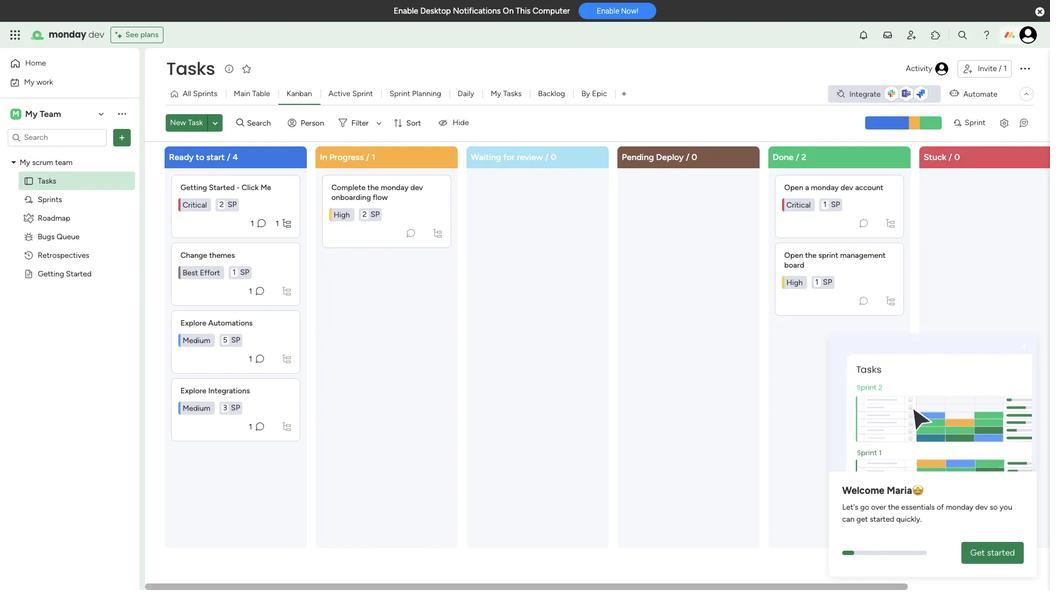 Task type: describe. For each thing, give the bounding box(es) containing it.
home button
[[7, 55, 118, 72]]

my for my scrum team
[[20, 158, 30, 167]]

work
[[36, 77, 53, 87]]

sprint planning button
[[381, 85, 450, 103]]

epic
[[592, 89, 607, 98]]

themes
[[209, 251, 235, 260]]

started for getting started
[[66, 269, 92, 279]]

for
[[504, 152, 515, 162]]

ready to start / 4
[[169, 152, 238, 162]]

search everything image
[[958, 30, 969, 40]]

active sprint button
[[320, 85, 381, 103]]

public board image
[[24, 176, 34, 186]]

best effort
[[183, 268, 220, 277]]

get
[[971, 548, 985, 559]]

1 sp for ready to start / 4
[[233, 268, 249, 277]]

retrospectives
[[38, 251, 89, 260]]

main table
[[234, 89, 270, 98]]

invite / 1
[[978, 64, 1007, 73]]

my work button
[[7, 74, 118, 91]]

my scrum team
[[20, 158, 73, 167]]

pending
[[622, 152, 654, 162]]

ready
[[169, 152, 194, 162]]

explore for explore automations
[[181, 319, 206, 328]]

1 sp for done / 2
[[816, 278, 833, 287]]

plans
[[141, 30, 159, 39]]

caret down image
[[11, 159, 16, 166]]

0 vertical spatial 2
[[802, 152, 807, 162]]

add to favorites image
[[241, 63, 252, 74]]

filter
[[352, 119, 369, 128]]

all
[[183, 89, 191, 98]]

sp for open a monday dev account
[[831, 200, 841, 209]]

explore automations
[[181, 319, 253, 328]]

/ right deploy
[[686, 152, 690, 162]]

sp for change themes
[[240, 268, 249, 277]]

workspace options image
[[117, 108, 127, 119]]

getting started
[[38, 269, 92, 279]]

sprint for sprint
[[965, 118, 986, 128]]

of
[[937, 504, 944, 513]]

waiting for review / 0
[[471, 152, 557, 162]]

monday inside let's go over the essentials of monday dev so you can get started quickly.
[[946, 504, 974, 513]]

/ inside button
[[999, 64, 1002, 73]]

active
[[329, 89, 351, 98]]

4
[[233, 152, 238, 162]]

open a monday dev account
[[785, 183, 884, 192]]

workspace selection element
[[10, 108, 63, 121]]

let's go over the essentials of monday dev so you can get started quickly.
[[843, 504, 1013, 525]]

1 horizontal spatial tasks
[[166, 56, 215, 81]]

flow
[[373, 193, 388, 202]]

sprint
[[819, 251, 839, 260]]

0 vertical spatial 1 sp
[[824, 200, 841, 209]]

onboarding
[[332, 193, 371, 202]]

done / 2
[[773, 152, 807, 162]]

/ right review
[[545, 152, 549, 162]]

complete the monday dev onboarding flow
[[332, 183, 425, 202]]

task
[[188, 118, 203, 128]]

list box for ready to start
[[171, 170, 300, 442]]

person button
[[283, 115, 331, 132]]

show board description image
[[223, 63, 236, 74]]

in
[[320, 152, 327, 162]]

open for open the sprint management board
[[785, 251, 804, 260]]

collapse board header image
[[1023, 90, 1031, 98]]

scrum
[[32, 158, 53, 167]]

integrations
[[208, 387, 250, 396]]

all sprints
[[183, 89, 218, 98]]

main table button
[[226, 85, 279, 103]]

done
[[773, 152, 794, 162]]

dev inside let's go over the essentials of monday dev so you can get started quickly.
[[976, 504, 988, 513]]

invite members image
[[907, 30, 918, 40]]

2 for getting started - click me
[[220, 200, 224, 209]]

dev inside 'list box'
[[841, 183, 854, 192]]

on
[[503, 6, 514, 16]]

my for my tasks
[[491, 89, 501, 98]]

main
[[234, 89, 250, 98]]

essentials
[[902, 504, 935, 513]]

see plans button
[[111, 27, 164, 43]]

sp for explore automations
[[231, 336, 240, 345]]

sp for explore integrations
[[231, 404, 240, 413]]

medium for integrations
[[183, 404, 210, 413]]

row group containing ready to start
[[163, 146, 1051, 584]]

sp for getting started - click me
[[228, 200, 237, 209]]

1 0 from the left
[[551, 152, 557, 162]]

automate
[[964, 89, 998, 99]]

table
[[252, 89, 270, 98]]

sort button
[[389, 115, 428, 132]]

sort
[[407, 119, 421, 128]]

monday inside 'list box'
[[811, 183, 839, 192]]

to
[[196, 152, 204, 162]]

invite / 1 button
[[958, 60, 1012, 78]]

inbox image
[[883, 30, 894, 40]]

sprint for sprint planning
[[390, 89, 410, 98]]

m
[[13, 109, 19, 118]]

sprint planning
[[390, 89, 441, 98]]

enable for enable now!
[[597, 7, 620, 15]]

dapulse integrations image
[[837, 90, 845, 98]]

me
[[261, 183, 271, 192]]

new task
[[170, 118, 203, 128]]

5 sp
[[223, 336, 240, 345]]

the for in progress
[[368, 183, 379, 192]]

monday dev
[[49, 28, 104, 41]]

a
[[806, 183, 810, 192]]

/ right done
[[796, 152, 800, 162]]

1 inside button
[[1004, 64, 1007, 73]]

new task button
[[166, 115, 207, 132]]

account
[[856, 183, 884, 192]]

list box for done
[[775, 170, 905, 316]]

the for open a monday dev account
[[806, 251, 817, 260]]

explore integrations
[[181, 387, 250, 396]]

click
[[242, 183, 259, 192]]

started inside button
[[988, 548, 1016, 559]]

critical for /
[[787, 200, 811, 210]]

backlog
[[538, 89, 565, 98]]

change
[[181, 251, 207, 260]]

sp for open the sprint management board
[[823, 278, 833, 287]]

monday inside complete the monday dev onboarding flow
[[381, 183, 409, 192]]

let's
[[843, 504, 859, 513]]

my for my team
[[25, 109, 38, 119]]

add view image
[[622, 90, 627, 98]]

2 0 from the left
[[692, 152, 698, 162]]



Task type: vqa. For each thing, say whether or not it's contained in the screenshot.
Add to favorites icon
yes



Task type: locate. For each thing, give the bounding box(es) containing it.
my right workspace icon
[[25, 109, 38, 119]]

sprints inside all sprints "button"
[[193, 89, 218, 98]]

/ left 4
[[227, 152, 231, 162]]

my left work
[[24, 77, 35, 87]]

monday up home button on the left of the page
[[49, 28, 86, 41]]

3 0 from the left
[[955, 152, 960, 162]]

best
[[183, 268, 198, 277]]

the left sprint
[[806, 251, 817, 260]]

sp right 5
[[231, 336, 240, 345]]

2 down onboarding
[[363, 210, 367, 219]]

open up board at the right top
[[785, 251, 804, 260]]

team
[[40, 109, 61, 119]]

my for my work
[[24, 77, 35, 87]]

deploy
[[656, 152, 684, 162]]

/ right invite at the top of the page
[[999, 64, 1002, 73]]

1 vertical spatial tasks
[[503, 89, 522, 98]]

5
[[223, 336, 227, 345]]

2 vertical spatial 2
[[363, 210, 367, 219]]

sprint
[[353, 89, 373, 98], [390, 89, 410, 98], [965, 118, 986, 128]]

list box containing open a monday dev account
[[775, 170, 905, 316]]

0 vertical spatial open
[[785, 183, 804, 192]]

2
[[802, 152, 807, 162], [220, 200, 224, 209], [363, 210, 367, 219]]

0 vertical spatial tasks
[[166, 56, 215, 81]]

1 vertical spatial medium
[[183, 404, 210, 413]]

1 vertical spatial started
[[66, 269, 92, 279]]

high down onboarding
[[334, 210, 350, 219]]

2 sp inside 'list box'
[[220, 200, 237, 209]]

my inside button
[[491, 89, 501, 98]]

medium down explore integrations on the left of page
[[183, 404, 210, 413]]

3
[[223, 404, 227, 413]]

my right daily
[[491, 89, 501, 98]]

sp down open a monday dev account
[[831, 200, 841, 209]]

lottie animation image
[[830, 339, 1037, 476]]

0 vertical spatial started
[[209, 183, 235, 192]]

open left a
[[785, 183, 804, 192]]

monday up flow
[[381, 183, 409, 192]]

arrow down image
[[373, 117, 386, 130]]

the
[[368, 183, 379, 192], [806, 251, 817, 260], [888, 504, 900, 513]]

0 horizontal spatial the
[[368, 183, 379, 192]]

0 horizontal spatial critical
[[183, 200, 207, 210]]

change themes
[[181, 251, 235, 260]]

start
[[206, 152, 225, 162]]

sprint button
[[949, 115, 990, 132]]

my right caret down "image"
[[20, 158, 30, 167]]

you
[[1000, 504, 1013, 513]]

0 horizontal spatial getting
[[38, 269, 64, 279]]

my inside button
[[24, 77, 35, 87]]

by epic button
[[574, 85, 616, 103]]

2 sp for the
[[363, 210, 380, 219]]

my inside 'list box'
[[20, 158, 30, 167]]

2 down getting started - click me
[[220, 200, 224, 209]]

notifications
[[453, 6, 501, 16]]

1 sp down open a monday dev account
[[824, 200, 841, 209]]

2 inside 'list box'
[[220, 200, 224, 209]]

tasks up all
[[166, 56, 215, 81]]

high down board at the right top
[[787, 278, 803, 287]]

sp down flow
[[371, 210, 380, 219]]

tasks left backlog
[[503, 89, 522, 98]]

0 horizontal spatial 2 sp
[[220, 200, 237, 209]]

my
[[24, 77, 35, 87], [491, 89, 501, 98], [25, 109, 38, 119], [20, 158, 30, 167]]

0 horizontal spatial started
[[870, 516, 895, 525]]

0 vertical spatial explore
[[181, 319, 206, 328]]

1 vertical spatial explore
[[181, 387, 206, 396]]

started left -
[[209, 183, 235, 192]]

my team
[[25, 109, 61, 119]]

pending deploy / 0
[[622, 152, 698, 162]]

1 horizontal spatial started
[[988, 548, 1016, 559]]

my tasks
[[491, 89, 522, 98]]

1 horizontal spatial the
[[806, 251, 817, 260]]

filter button
[[334, 115, 386, 132]]

0 vertical spatial sprints
[[193, 89, 218, 98]]

open
[[785, 183, 804, 192], [785, 251, 804, 260]]

the inside let's go over the essentials of monday dev so you can get started quickly.
[[888, 504, 900, 513]]

progress bar
[[843, 552, 855, 556]]

go
[[861, 504, 870, 513]]

1 horizontal spatial 2 sp
[[363, 210, 380, 219]]

0 horizontal spatial 2
[[220, 200, 224, 209]]

2 for complete the monday dev onboarding flow
[[363, 210, 367, 219]]

started right get
[[988, 548, 1016, 559]]

select product image
[[10, 30, 21, 40]]

monday right a
[[811, 183, 839, 192]]

get
[[857, 516, 868, 525]]

1 sp
[[824, 200, 841, 209], [233, 268, 249, 277], [816, 278, 833, 287]]

1 horizontal spatial enable
[[597, 7, 620, 15]]

the up flow
[[368, 183, 379, 192]]

person
[[301, 119, 324, 128]]

2 sp for started
[[220, 200, 237, 209]]

by
[[582, 89, 591, 98]]

0 horizontal spatial 0
[[551, 152, 557, 162]]

explore left automations at the left bottom
[[181, 319, 206, 328]]

2 vertical spatial the
[[888, 504, 900, 513]]

medium
[[183, 336, 210, 345], [183, 404, 210, 413]]

2 right done
[[802, 152, 807, 162]]

maria🤩
[[887, 486, 924, 498]]

2 horizontal spatial 2
[[802, 152, 807, 162]]

1 horizontal spatial getting
[[181, 183, 207, 192]]

1 horizontal spatial critical
[[787, 200, 811, 210]]

2 horizontal spatial sprint
[[965, 118, 986, 128]]

sp right '3' at the left bottom
[[231, 404, 240, 413]]

getting for getting started
[[38, 269, 64, 279]]

sprint down automate
[[965, 118, 986, 128]]

lottie animation element
[[830, 334, 1037, 476]]

1 horizontal spatial started
[[209, 183, 235, 192]]

1 medium from the top
[[183, 336, 210, 345]]

options image
[[117, 132, 127, 143]]

bugs
[[38, 232, 55, 242]]

the inside open the sprint management board
[[806, 251, 817, 260]]

medium for automations
[[183, 336, 210, 345]]

2 vertical spatial tasks
[[38, 176, 56, 186]]

started inside let's go over the essentials of monday dev so you can get started quickly.
[[870, 516, 895, 525]]

critical down a
[[787, 200, 811, 210]]

high for open a monday dev account
[[787, 278, 803, 287]]

1 horizontal spatial 2
[[363, 210, 367, 219]]

started
[[870, 516, 895, 525], [988, 548, 1016, 559]]

0 horizontal spatial sprints
[[38, 195, 62, 204]]

kanban
[[287, 89, 312, 98]]

open inside open the sprint management board
[[785, 251, 804, 260]]

1 open from the top
[[785, 183, 804, 192]]

queue
[[57, 232, 80, 242]]

board
[[785, 261, 805, 270]]

0 horizontal spatial list box
[[0, 151, 140, 431]]

critical for to
[[183, 200, 207, 210]]

open the sprint management board
[[785, 251, 888, 270]]

0 vertical spatial the
[[368, 183, 379, 192]]

explore for explore integrations
[[181, 387, 206, 396]]

1 vertical spatial high
[[787, 278, 803, 287]]

-
[[237, 183, 240, 192]]

sprint inside button
[[353, 89, 373, 98]]

autopilot image
[[950, 87, 959, 101]]

in progress / 1
[[320, 152, 375, 162]]

started for getting started - click me
[[209, 183, 235, 192]]

hide
[[453, 118, 469, 128]]

now!
[[622, 7, 639, 15]]

2 horizontal spatial tasks
[[503, 89, 522, 98]]

2 horizontal spatial list box
[[775, 170, 905, 316]]

enable
[[394, 6, 419, 16], [597, 7, 620, 15]]

Search field
[[244, 116, 277, 131]]

1 horizontal spatial list box
[[171, 170, 300, 442]]

close image
[[1019, 342, 1030, 353]]

sprints
[[193, 89, 218, 98], [38, 195, 62, 204]]

see
[[126, 30, 139, 39]]

/ right stuck
[[949, 152, 953, 162]]

1 vertical spatial 1 sp
[[233, 268, 249, 277]]

notifications image
[[859, 30, 869, 40]]

2 horizontal spatial 0
[[955, 152, 960, 162]]

over
[[872, 504, 887, 513]]

1 sp down themes
[[233, 268, 249, 277]]

see plans
[[126, 30, 159, 39]]

tasks inside 'list box'
[[38, 176, 56, 186]]

2 medium from the top
[[183, 404, 210, 413]]

my inside workspace selection element
[[25, 109, 38, 119]]

my work
[[24, 77, 53, 87]]

medium down explore automations
[[183, 336, 210, 345]]

enable now! button
[[579, 3, 657, 19]]

my tasks button
[[483, 85, 530, 103]]

get started
[[971, 548, 1016, 559]]

enable desktop notifications on this computer
[[394, 6, 570, 16]]

1 explore from the top
[[181, 319, 206, 328]]

enable left now!
[[597, 7, 620, 15]]

started down over
[[870, 516, 895, 525]]

hide button
[[431, 115, 476, 132]]

stuck
[[924, 152, 947, 162]]

started down retrospectives
[[66, 269, 92, 279]]

public board image
[[24, 269, 34, 279]]

2 sp down getting started - click me
[[220, 200, 237, 209]]

1 horizontal spatial 0
[[692, 152, 698, 162]]

sp down open the sprint management board
[[823, 278, 833, 287]]

1 vertical spatial open
[[785, 251, 804, 260]]

sprints inside 'list box'
[[38, 195, 62, 204]]

critical down getting started - click me
[[183, 200, 207, 210]]

review
[[517, 152, 543, 162]]

v2 search image
[[236, 117, 244, 129]]

angle down image
[[213, 119, 218, 127]]

0 horizontal spatial enable
[[394, 6, 419, 16]]

management
[[841, 251, 886, 260]]

0 vertical spatial 2 sp
[[220, 200, 237, 209]]

0 vertical spatial started
[[870, 516, 895, 525]]

1 vertical spatial the
[[806, 251, 817, 260]]

daily button
[[450, 85, 483, 103]]

monday
[[49, 28, 86, 41], [381, 183, 409, 192], [811, 183, 839, 192], [946, 504, 974, 513]]

quickly.
[[897, 516, 922, 525]]

planning
[[412, 89, 441, 98]]

stuck / 0
[[924, 152, 960, 162]]

0 horizontal spatial tasks
[[38, 176, 56, 186]]

high for in progress
[[334, 210, 350, 219]]

1 vertical spatial started
[[988, 548, 1016, 559]]

sprints right all
[[193, 89, 218, 98]]

workspace image
[[10, 108, 21, 120]]

desktop
[[421, 6, 451, 16]]

0 vertical spatial medium
[[183, 336, 210, 345]]

getting right public board image
[[38, 269, 64, 279]]

enable inside enable now! button
[[597, 7, 620, 15]]

2 sp down flow
[[363, 210, 380, 219]]

1 horizontal spatial high
[[787, 278, 803, 287]]

1 vertical spatial getting
[[38, 269, 64, 279]]

1 vertical spatial 2 sp
[[363, 210, 380, 219]]

/ right progress
[[366, 152, 370, 162]]

0 vertical spatial high
[[334, 210, 350, 219]]

0 right stuck
[[955, 152, 960, 162]]

getting for getting started - click me
[[181, 183, 207, 192]]

automations
[[208, 319, 253, 328]]

0 right deploy
[[692, 152, 698, 162]]

sprint right active
[[353, 89, 373, 98]]

Search in workspace field
[[23, 131, 91, 144]]

0 right review
[[551, 152, 557, 162]]

list box containing getting started - click me
[[171, 170, 300, 442]]

dev
[[88, 28, 104, 41], [411, 183, 423, 192], [841, 183, 854, 192], [976, 504, 988, 513]]

/
[[999, 64, 1002, 73], [227, 152, 231, 162], [366, 152, 370, 162], [545, 152, 549, 162], [686, 152, 690, 162], [796, 152, 800, 162], [949, 152, 953, 162]]

help image
[[982, 30, 993, 40]]

0 vertical spatial getting
[[181, 183, 207, 192]]

2 sp
[[220, 200, 237, 209], [363, 210, 380, 219]]

activity button
[[902, 60, 954, 78]]

getting started - click me
[[181, 183, 271, 192]]

2 critical from the left
[[787, 200, 811, 210]]

0 horizontal spatial sprint
[[353, 89, 373, 98]]

option
[[0, 153, 140, 155]]

explore left 'integrations'
[[181, 387, 206, 396]]

1 vertical spatial sprints
[[38, 195, 62, 204]]

2 horizontal spatial the
[[888, 504, 900, 513]]

0 horizontal spatial high
[[334, 210, 350, 219]]

1 critical from the left
[[183, 200, 207, 210]]

sp for complete the monday dev onboarding flow
[[371, 210, 380, 219]]

team
[[55, 158, 73, 167]]

1 vertical spatial 2
[[220, 200, 224, 209]]

Tasks field
[[164, 56, 218, 81]]

getting down to
[[181, 183, 207, 192]]

integrate
[[850, 89, 881, 99]]

1 horizontal spatial sprints
[[193, 89, 218, 98]]

computer
[[533, 6, 570, 16]]

options image
[[1019, 62, 1032, 75]]

sprint left planning
[[390, 89, 410, 98]]

2 open from the top
[[785, 251, 804, 260]]

enable now!
[[597, 7, 639, 15]]

sprints up roadmap
[[38, 195, 62, 204]]

1 horizontal spatial sprint
[[390, 89, 410, 98]]

2 vertical spatial 1 sp
[[816, 278, 833, 287]]

waiting
[[471, 152, 501, 162]]

0 horizontal spatial started
[[66, 269, 92, 279]]

sp right effort
[[240, 268, 249, 277]]

tasks inside button
[[503, 89, 522, 98]]

kanban button
[[279, 85, 320, 103]]

the inside complete the monday dev onboarding flow
[[368, 183, 379, 192]]

maria williams image
[[1020, 26, 1037, 44]]

dev inside complete the monday dev onboarding flow
[[411, 183, 423, 192]]

sp
[[228, 200, 237, 209], [831, 200, 841, 209], [371, 210, 380, 219], [240, 268, 249, 277], [823, 278, 833, 287], [231, 336, 240, 345], [231, 404, 240, 413]]

list box containing my scrum team
[[0, 151, 140, 431]]

row group
[[163, 146, 1051, 584]]

sp down -
[[228, 200, 237, 209]]

list box
[[0, 151, 140, 431], [171, 170, 300, 442], [775, 170, 905, 316]]

open for open a monday dev account
[[785, 183, 804, 192]]

1 sp down open the sprint management board
[[816, 278, 833, 287]]

enable left 'desktop'
[[394, 6, 419, 16]]

enable for enable desktop notifications on this computer
[[394, 6, 419, 16]]

2 explore from the top
[[181, 387, 206, 396]]

the right over
[[888, 504, 900, 513]]

complete
[[332, 183, 366, 192]]

dapulse close image
[[1036, 7, 1045, 18]]

tasks
[[166, 56, 215, 81], [503, 89, 522, 98], [38, 176, 56, 186]]

apps image
[[931, 30, 942, 40]]

high inside 'list box'
[[787, 278, 803, 287]]

monday right of
[[946, 504, 974, 513]]

tasks right public board icon
[[38, 176, 56, 186]]



